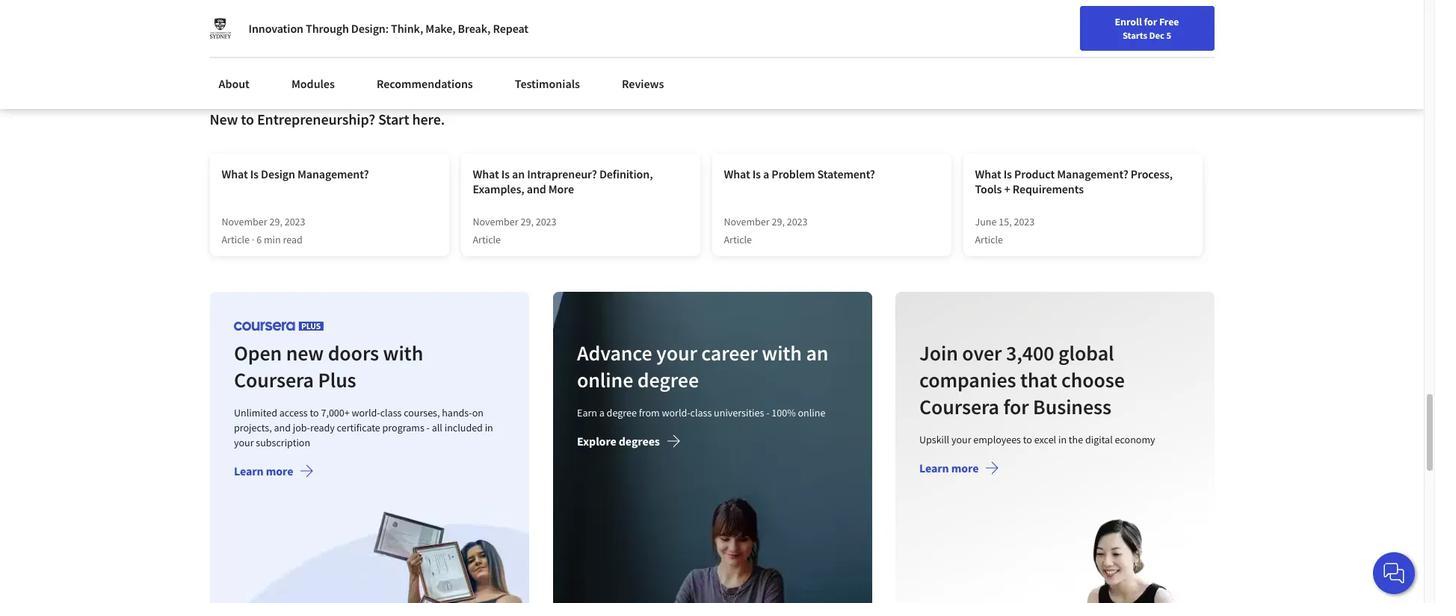 Task type: vqa. For each thing, say whether or not it's contained in the screenshot.
DIGITAL
yes



Task type: describe. For each thing, give the bounding box(es) containing it.
over
[[962, 340, 1002, 367]]

in inside unlimited access to 7,000+ world-class courses, hands-on projects, and job-ready certificate programs - all included in your subscription
[[484, 422, 493, 435]]

+
[[1004, 182, 1010, 197]]

through
[[306, 21, 349, 36]]

recommendations
[[377, 76, 473, 91]]

- inside unlimited access to 7,000+ world-class courses, hands-on projects, and job-ready certificate programs - all included in your subscription
[[426, 422, 429, 435]]

dec
[[1149, 29, 1164, 41]]

coursera inside join over 3,400 global companies that choose coursera for business
[[919, 394, 999, 421]]

100%
[[771, 407, 795, 420]]

innovation
[[249, 21, 303, 36]]

hands-
[[442, 407, 472, 420]]

that
[[1020, 367, 1057, 394]]

earn a degree from world-class universities - 100% online
[[576, 407, 825, 420]]

article for what is a problem statement?
[[724, 233, 752, 247]]

design
[[261, 167, 295, 182]]

choose
[[1061, 367, 1125, 394]]

is for product
[[1004, 167, 1012, 182]]

what for what is an intrapreneur? definition, examples, and more
[[473, 167, 499, 182]]

process,
[[1131, 167, 1173, 182]]

online inside advance your career with an online degree
[[576, 367, 633, 394]]

think,
[[391, 21, 423, 36]]

management? for product
[[1057, 167, 1128, 182]]

digital
[[1085, 434, 1113, 447]]

1 horizontal spatial more
[[571, 45, 597, 60]]

new
[[286, 340, 323, 367]]

ready
[[310, 422, 334, 435]]

an inside advance your career with an online degree
[[805, 340, 828, 367]]

plus
[[318, 367, 356, 394]]

free
[[1159, 15, 1179, 28]]

0 horizontal spatial a
[[599, 407, 604, 420]]

5
[[1166, 29, 1171, 41]]

modules
[[291, 76, 335, 91]]

15,
[[999, 216, 1012, 229]]

open new doors with coursera plus
[[234, 340, 423, 394]]

find your new career
[[1009, 17, 1103, 31]]

6
[[256, 233, 262, 247]]

join over 3,400 global companies that choose coursera for business
[[919, 340, 1125, 421]]

to inside unlimited access to 7,000+ world-class courses, hands-on projects, and job-ready certificate programs - all included in your subscription
[[309, 407, 319, 420]]

repeat
[[493, 21, 528, 36]]

view more reviews
[[545, 45, 637, 60]]

product
[[1014, 167, 1055, 182]]

programs
[[382, 422, 424, 435]]

your for upskill
[[951, 434, 971, 447]]

all
[[431, 422, 442, 435]]

world- for 7,000+
[[351, 407, 380, 420]]

economy
[[1115, 434, 1155, 447]]

what is a problem statement?
[[724, 167, 875, 182]]

testimonials
[[515, 76, 580, 91]]

0 horizontal spatial learn
[[234, 464, 263, 479]]

is for a
[[752, 167, 761, 182]]

what is an intrapreneur? definition, examples, and more
[[473, 167, 653, 197]]

0 horizontal spatial learn more
[[234, 464, 293, 479]]

recommendations link
[[368, 67, 482, 100]]

advance your career with an online degree
[[576, 340, 828, 394]]

earn
[[576, 407, 597, 420]]

testimonials link
[[506, 67, 589, 100]]

2023 for product
[[1014, 216, 1035, 229]]

and inside what is an intrapreneur? definition, examples, and more
[[527, 182, 546, 197]]

7,000+
[[321, 407, 349, 420]]

business
[[1033, 394, 1111, 421]]

upskill your employees to excel in the digital economy
[[919, 434, 1155, 447]]

join
[[919, 340, 958, 367]]

explore degrees
[[576, 435, 659, 449]]

english
[[1137, 17, 1174, 32]]

definition,
[[599, 167, 653, 182]]

here.
[[412, 110, 445, 129]]

2 horizontal spatial more
[[951, 461, 979, 476]]

class for courses,
[[380, 407, 401, 420]]

from
[[638, 407, 659, 420]]

start
[[378, 110, 409, 129]]

certificate
[[336, 422, 380, 435]]

november for what is a problem statement?
[[724, 216, 770, 229]]

november for what is an intrapreneur? definition, examples, and more
[[473, 216, 518, 229]]

enroll
[[1115, 15, 1142, 28]]

degree inside advance your career with an online degree
[[637, 367, 698, 394]]

1 vertical spatial degree
[[606, 407, 636, 420]]

what for what is product management? process, tools + requirements
[[975, 167, 1001, 182]]

unlimited access to 7,000+ world-class courses, hands-on projects, and job-ready certificate programs - all included in your subscription
[[234, 407, 493, 450]]

what for what is design management?
[[222, 167, 248, 182]]

career
[[1074, 17, 1103, 31]]

unlimited
[[234, 407, 277, 420]]

3,400
[[1006, 340, 1054, 367]]

1 horizontal spatial a
[[763, 167, 769, 182]]

november 29, 2023 article · 6 min read
[[222, 216, 305, 247]]

0 horizontal spatial learn more link
[[234, 464, 314, 482]]

with for career
[[761, 340, 801, 367]]

coursera inside open new doors with coursera plus
[[234, 367, 314, 394]]

your for advance
[[656, 340, 697, 367]]

examples,
[[473, 182, 524, 197]]

is for an
[[501, 167, 510, 182]]

for inside enroll for free starts dec 5
[[1144, 15, 1157, 28]]

find
[[1009, 17, 1028, 31]]

what for what is a problem statement?
[[724, 167, 750, 182]]

statement?
[[817, 167, 875, 182]]

june 15, 2023 article
[[975, 216, 1035, 247]]

min
[[264, 233, 281, 247]]

about link
[[210, 67, 259, 100]]



Task type: locate. For each thing, give the bounding box(es) containing it.
november 29, 2023 article down problem at right
[[724, 216, 808, 247]]

1 management? from the left
[[297, 167, 369, 182]]

what inside what is product management? process, tools + requirements
[[975, 167, 1001, 182]]

2 2023 from the left
[[536, 216, 556, 229]]

1 with from the left
[[383, 340, 423, 367]]

for up dec
[[1144, 15, 1157, 28]]

world- inside unlimited access to 7,000+ world-class courses, hands-on projects, and job-ready certificate programs - all included in your subscription
[[351, 407, 380, 420]]

class up programs
[[380, 407, 401, 420]]

upskill
[[919, 434, 949, 447]]

1 article from the left
[[222, 233, 250, 247]]

1 horizontal spatial -
[[766, 407, 769, 420]]

2 horizontal spatial to
[[1023, 434, 1032, 447]]

with inside advance your career with an online degree
[[761, 340, 801, 367]]

access
[[279, 407, 307, 420]]

break,
[[458, 21, 491, 36]]

29, for an
[[521, 216, 534, 229]]

1 horizontal spatial new
[[1052, 17, 1072, 31]]

to up 'ready'
[[309, 407, 319, 420]]

is inside what is an intrapreneur? definition, examples, and more
[[501, 167, 510, 182]]

enroll for free starts dec 5
[[1115, 15, 1179, 41]]

1 vertical spatial for
[[1003, 394, 1029, 421]]

degree
[[637, 367, 698, 394], [606, 407, 636, 420]]

with inside open new doors with coursera plus
[[383, 340, 423, 367]]

0 horizontal spatial world-
[[351, 407, 380, 420]]

is right tools
[[1004, 167, 1012, 182]]

is left intrapreneur?
[[501, 167, 510, 182]]

1 29, from the left
[[269, 216, 282, 229]]

and left more
[[527, 182, 546, 197]]

management? right product
[[1057, 167, 1128, 182]]

1 november 29, 2023 article from the left
[[473, 216, 556, 247]]

1 vertical spatial and
[[274, 422, 290, 435]]

november down examples,
[[473, 216, 518, 229]]

class for universities
[[690, 407, 711, 420]]

view more reviews link
[[545, 44, 637, 61]]

your left career
[[656, 340, 697, 367]]

0 vertical spatial -
[[766, 407, 769, 420]]

0 horizontal spatial management?
[[297, 167, 369, 182]]

the university of sydney image
[[210, 18, 231, 39]]

excel
[[1034, 434, 1056, 447]]

0 horizontal spatial more
[[266, 464, 293, 479]]

3 article from the left
[[724, 233, 752, 247]]

career
[[701, 340, 757, 367]]

2023 inside june 15, 2023 article
[[1014, 216, 1035, 229]]

your for find
[[1030, 17, 1050, 31]]

is left "design"
[[250, 167, 259, 182]]

1 2023 from the left
[[285, 216, 305, 229]]

june
[[975, 216, 997, 229]]

show notifications image
[[1222, 19, 1240, 37]]

1 horizontal spatial for
[[1144, 15, 1157, 28]]

0 horizontal spatial new
[[210, 110, 238, 129]]

29, down problem at right
[[772, 216, 785, 229]]

your inside advance your career with an online degree
[[656, 340, 697, 367]]

0 horizontal spatial for
[[1003, 394, 1029, 421]]

2023 for a
[[787, 216, 808, 229]]

0 vertical spatial degree
[[637, 367, 698, 394]]

degree left from
[[606, 407, 636, 420]]

0 vertical spatial and
[[527, 182, 546, 197]]

1 horizontal spatial 29,
[[521, 216, 534, 229]]

is
[[250, 167, 259, 182], [501, 167, 510, 182], [752, 167, 761, 182], [1004, 167, 1012, 182]]

29, for design
[[269, 216, 282, 229]]

coursera plus image
[[234, 322, 323, 332]]

29,
[[269, 216, 282, 229], [521, 216, 534, 229], [772, 216, 785, 229]]

learn down "upskill"
[[919, 461, 949, 476]]

with for doors
[[383, 340, 423, 367]]

2023 inside november 29, 2023 article · 6 min read
[[285, 216, 305, 229]]

2023
[[285, 216, 305, 229], [536, 216, 556, 229], [787, 216, 808, 229], [1014, 216, 1035, 229]]

intrapreneur?
[[527, 167, 597, 182]]

november 29, 2023 article
[[473, 216, 556, 247], [724, 216, 808, 247]]

november down what is a problem statement? at the right top of page
[[724, 216, 770, 229]]

reviews
[[622, 76, 664, 91]]

management? right "design"
[[297, 167, 369, 182]]

0 vertical spatial a
[[763, 167, 769, 182]]

world- right from
[[661, 407, 690, 420]]

0 horizontal spatial online
[[576, 367, 633, 394]]

article inside june 15, 2023 article
[[975, 233, 1003, 247]]

0 vertical spatial new
[[1052, 17, 1072, 31]]

0 vertical spatial an
[[512, 167, 525, 182]]

4 is from the left
[[1004, 167, 1012, 182]]

global
[[1058, 340, 1114, 367]]

learn
[[919, 461, 949, 476], [234, 464, 263, 479]]

2 november 29, 2023 article from the left
[[724, 216, 808, 247]]

3 29, from the left
[[772, 216, 785, 229]]

1 horizontal spatial november
[[473, 216, 518, 229]]

and inside unlimited access to 7,000+ world-class courses, hands-on projects, and job-ready certificate programs - all included in your subscription
[[274, 422, 290, 435]]

coursera
[[234, 367, 314, 394], [919, 394, 999, 421]]

on
[[472, 407, 483, 420]]

the
[[1069, 434, 1083, 447]]

entrepreneurship?
[[257, 110, 375, 129]]

explore
[[576, 435, 616, 449]]

november inside november 29, 2023 article · 6 min read
[[222, 216, 267, 229]]

2 article from the left
[[473, 233, 501, 247]]

1 november from the left
[[222, 216, 267, 229]]

29, for a
[[772, 216, 785, 229]]

management? inside what is product management? process, tools + requirements
[[1057, 167, 1128, 182]]

included
[[444, 422, 482, 435]]

chat with us image
[[1382, 562, 1406, 586]]

3 is from the left
[[752, 167, 761, 182]]

2023 right 15,
[[1014, 216, 1035, 229]]

0 vertical spatial for
[[1144, 15, 1157, 28]]

new left career
[[1052, 17, 1072, 31]]

1 horizontal spatial an
[[805, 340, 828, 367]]

requirements
[[1013, 182, 1084, 197]]

your down projects,
[[234, 437, 253, 450]]

what is product management? process, tools + requirements
[[975, 167, 1173, 197]]

0 horizontal spatial class
[[380, 407, 401, 420]]

0 horizontal spatial 29,
[[269, 216, 282, 229]]

what inside what is an intrapreneur? definition, examples, and more
[[473, 167, 499, 182]]

0 horizontal spatial november
[[222, 216, 267, 229]]

1 vertical spatial an
[[805, 340, 828, 367]]

learn more link down "upskill"
[[919, 461, 1000, 479]]

for up employees
[[1003, 394, 1029, 421]]

degree up from
[[637, 367, 698, 394]]

1 horizontal spatial november 29, 2023 article
[[724, 216, 808, 247]]

november
[[222, 216, 267, 229], [473, 216, 518, 229], [724, 216, 770, 229]]

online up earn
[[576, 367, 633, 394]]

2 with from the left
[[761, 340, 801, 367]]

is inside what is product management? process, tools + requirements
[[1004, 167, 1012, 182]]

read
[[283, 233, 303, 247]]

29, inside november 29, 2023 article · 6 min read
[[269, 216, 282, 229]]

4 article from the left
[[975, 233, 1003, 247]]

to
[[241, 110, 254, 129], [309, 407, 319, 420], [1023, 434, 1032, 447]]

your right "upskill"
[[951, 434, 971, 447]]

1 horizontal spatial learn
[[919, 461, 949, 476]]

1 horizontal spatial learn more link
[[919, 461, 1000, 479]]

2 is from the left
[[501, 167, 510, 182]]

1 horizontal spatial with
[[761, 340, 801, 367]]

2023 down more
[[536, 216, 556, 229]]

2 november from the left
[[473, 216, 518, 229]]

in left "the"
[[1058, 434, 1067, 447]]

online right '100%'
[[797, 407, 825, 420]]

reviews link
[[613, 67, 673, 100]]

0 vertical spatial online
[[576, 367, 633, 394]]

innovation through design: think, make, break, repeat
[[249, 21, 528, 36]]

courses,
[[403, 407, 439, 420]]

is left problem at right
[[752, 167, 761, 182]]

1 vertical spatial to
[[309, 407, 319, 420]]

·
[[252, 233, 254, 247]]

0 horizontal spatial in
[[484, 422, 493, 435]]

-
[[766, 407, 769, 420], [426, 422, 429, 435]]

to left excel on the right of page
[[1023, 434, 1032, 447]]

your right find at top
[[1030, 17, 1050, 31]]

november 29, 2023 article for an
[[473, 216, 556, 247]]

article inside november 29, 2023 article · 6 min read
[[222, 233, 250, 247]]

what is design management?
[[222, 167, 369, 182]]

2023 for an
[[536, 216, 556, 229]]

degrees
[[618, 435, 659, 449]]

your inside unlimited access to 7,000+ world-class courses, hands-on projects, and job-ready certificate programs - all included in your subscription
[[234, 437, 253, 450]]

more
[[548, 182, 574, 197]]

2023 up read
[[285, 216, 305, 229]]

new to entrepreneurship? start here.
[[210, 110, 445, 129]]

employees
[[973, 434, 1021, 447]]

november 29, 2023 article for a
[[724, 216, 808, 247]]

0 horizontal spatial coursera
[[234, 367, 314, 394]]

1 horizontal spatial coursera
[[919, 394, 999, 421]]

class left universities
[[690, 407, 711, 420]]

0 horizontal spatial an
[[512, 167, 525, 182]]

tools
[[975, 182, 1002, 197]]

1 horizontal spatial online
[[797, 407, 825, 420]]

a right earn
[[599, 407, 604, 420]]

in right included
[[484, 422, 493, 435]]

is for design
[[250, 167, 259, 182]]

world- up the certificate
[[351, 407, 380, 420]]

an inside what is an intrapreneur? definition, examples, and more
[[512, 167, 525, 182]]

1 vertical spatial new
[[210, 110, 238, 129]]

2 what from the left
[[473, 167, 499, 182]]

reviews
[[599, 45, 637, 60]]

november up the ·
[[222, 216, 267, 229]]

1 horizontal spatial and
[[527, 182, 546, 197]]

2023 for design
[[285, 216, 305, 229]]

1 vertical spatial a
[[599, 407, 604, 420]]

2 management? from the left
[[1057, 167, 1128, 182]]

more down subscription
[[266, 464, 293, 479]]

world- for from
[[661, 407, 690, 420]]

more down employees
[[951, 461, 979, 476]]

2 vertical spatial to
[[1023, 434, 1032, 447]]

for
[[1144, 15, 1157, 28], [1003, 394, 1029, 421]]

3 what from the left
[[724, 167, 750, 182]]

- left all
[[426, 422, 429, 435]]

november 29, 2023 article down examples,
[[473, 216, 556, 247]]

subscription
[[256, 437, 310, 450]]

doors
[[328, 340, 379, 367]]

2023 down what is a problem statement? at the right top of page
[[787, 216, 808, 229]]

find your new career link
[[1002, 15, 1110, 34]]

4 what from the left
[[975, 167, 1001, 182]]

coursera up "upskill"
[[919, 394, 999, 421]]

learn down projects,
[[234, 464, 263, 479]]

explore degrees link
[[576, 435, 680, 452]]

2 class from the left
[[690, 407, 711, 420]]

learn more link down subscription
[[234, 464, 314, 482]]

make,
[[426, 21, 456, 36]]

your
[[1030, 17, 1050, 31], [656, 340, 697, 367], [951, 434, 971, 447], [234, 437, 253, 450]]

companies
[[919, 367, 1016, 394]]

a
[[763, 167, 769, 182], [599, 407, 604, 420]]

29, up min
[[269, 216, 282, 229]]

an
[[512, 167, 525, 182], [805, 340, 828, 367]]

english button
[[1110, 0, 1200, 49]]

a left problem at right
[[763, 167, 769, 182]]

universities
[[713, 407, 764, 420]]

1 is from the left
[[250, 167, 259, 182]]

4 2023 from the left
[[1014, 216, 1035, 229]]

and up subscription
[[274, 422, 290, 435]]

1 vertical spatial online
[[797, 407, 825, 420]]

0 horizontal spatial with
[[383, 340, 423, 367]]

1 what from the left
[[222, 167, 248, 182]]

learn more down subscription
[[234, 464, 293, 479]]

1 horizontal spatial in
[[1058, 434, 1067, 447]]

design:
[[351, 21, 389, 36]]

0 horizontal spatial to
[[241, 110, 254, 129]]

article for what is design management?
[[222, 233, 250, 247]]

1 horizontal spatial management?
[[1057, 167, 1128, 182]]

0 vertical spatial to
[[241, 110, 254, 129]]

1 class from the left
[[380, 407, 401, 420]]

2 horizontal spatial november
[[724, 216, 770, 229]]

coursera up unlimited at the left of page
[[234, 367, 314, 394]]

class inside unlimited access to 7,000+ world-class courses, hands-on projects, and job-ready certificate programs - all included in your subscription
[[380, 407, 401, 420]]

article for what is an intrapreneur? definition, examples, and more
[[473, 233, 501, 247]]

2 29, from the left
[[521, 216, 534, 229]]

29, down examples,
[[521, 216, 534, 229]]

2 world- from the left
[[661, 407, 690, 420]]

1 vertical spatial -
[[426, 422, 429, 435]]

modules link
[[282, 67, 344, 100]]

article for what is product management? process, tools + requirements
[[975, 233, 1003, 247]]

1 horizontal spatial world-
[[661, 407, 690, 420]]

with right career
[[761, 340, 801, 367]]

for inside join over 3,400 global companies that choose coursera for business
[[1003, 394, 1029, 421]]

- left '100%'
[[766, 407, 769, 420]]

new
[[1052, 17, 1072, 31], [210, 110, 238, 129]]

1 horizontal spatial to
[[309, 407, 319, 420]]

None search field
[[213, 9, 572, 39]]

problem
[[772, 167, 815, 182]]

november for what is design management?
[[222, 216, 267, 229]]

3 november from the left
[[724, 216, 770, 229]]

learn more down "upskill"
[[919, 461, 979, 476]]

new inside "link"
[[1052, 17, 1072, 31]]

new down about
[[210, 110, 238, 129]]

article
[[222, 233, 250, 247], [473, 233, 501, 247], [724, 233, 752, 247], [975, 233, 1003, 247]]

0 horizontal spatial -
[[426, 422, 429, 435]]

your inside "link"
[[1030, 17, 1050, 31]]

1 horizontal spatial class
[[690, 407, 711, 420]]

starts
[[1123, 29, 1147, 41]]

to down about link
[[241, 110, 254, 129]]

job-
[[292, 422, 310, 435]]

more right view at the left of page
[[571, 45, 597, 60]]

1 horizontal spatial learn more
[[919, 461, 979, 476]]

0 horizontal spatial and
[[274, 422, 290, 435]]

2 horizontal spatial 29,
[[772, 216, 785, 229]]

open
[[234, 340, 282, 367]]

with right doors
[[383, 340, 423, 367]]

3 2023 from the left
[[787, 216, 808, 229]]

about
[[219, 76, 250, 91]]

more
[[571, 45, 597, 60], [951, 461, 979, 476], [266, 464, 293, 479]]

management? for design
[[297, 167, 369, 182]]

0 horizontal spatial november 29, 2023 article
[[473, 216, 556, 247]]

1 world- from the left
[[351, 407, 380, 420]]



